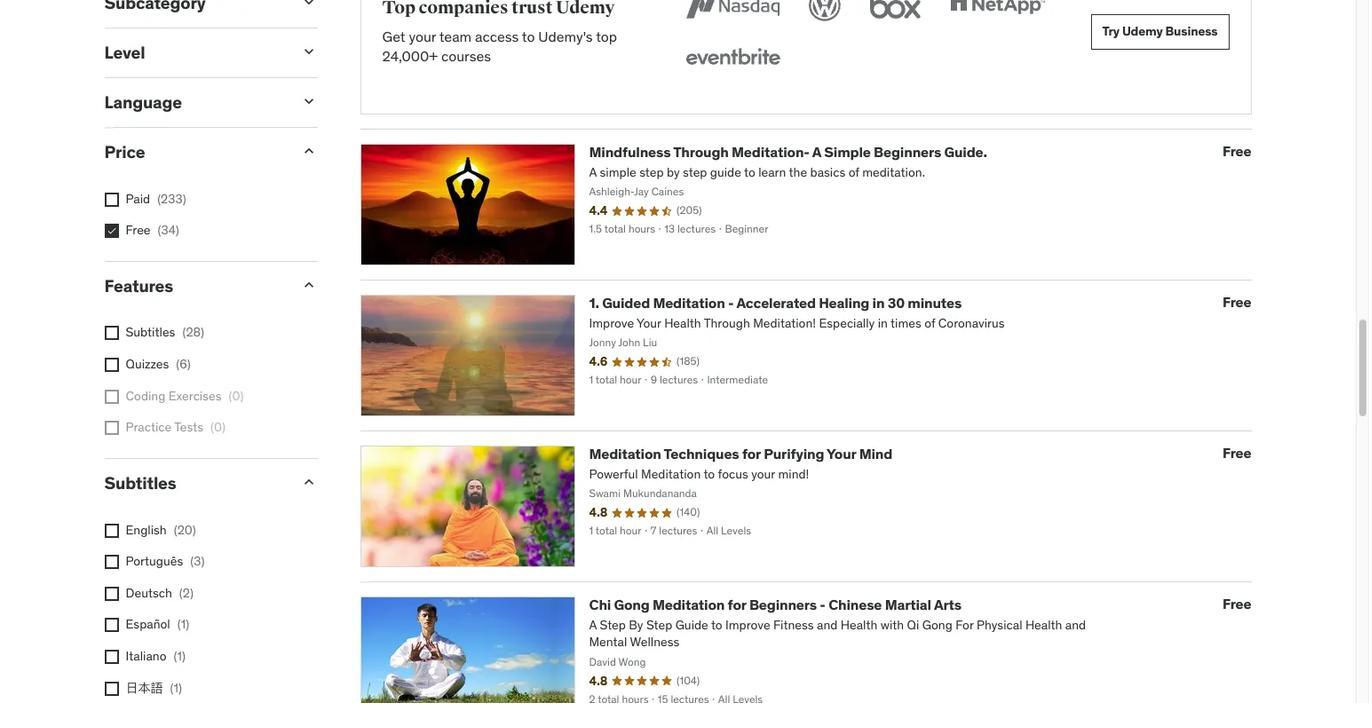 Task type: vqa. For each thing, say whether or not it's contained in the screenshot.
the leftmost Beginners
yes



Task type: describe. For each thing, give the bounding box(es) containing it.
price
[[104, 141, 145, 162]]

xsmall image for coding
[[104, 390, 119, 404]]

日本語 (1)
[[126, 680, 182, 696]]

0 vertical spatial beginners
[[874, 143, 942, 160]]

1 vertical spatial meditation
[[589, 445, 662, 462]]

meditation-
[[732, 143, 810, 160]]

subtitles (28)
[[126, 325, 204, 341]]

exercises
[[169, 388, 222, 404]]

business
[[1166, 23, 1218, 39]]

deutsch (2)
[[126, 585, 194, 601]]

box image
[[866, 0, 925, 24]]

español (1)
[[126, 617, 189, 633]]

(2)
[[179, 585, 194, 601]]

(28)
[[182, 325, 204, 341]]

english (20)
[[126, 522, 196, 538]]

meditation techniques for purifying your mind link
[[589, 445, 893, 462]]

(1) for italiano (1)
[[174, 649, 186, 664]]

quizzes
[[126, 356, 169, 372]]

volkswagen image
[[805, 0, 844, 24]]

subtitles for subtitles (28)
[[126, 325, 175, 341]]

xsmall image for português
[[104, 555, 119, 570]]

italiano (1)
[[126, 649, 186, 664]]

chi gong meditation for beginners - chinese martial arts link
[[589, 596, 962, 613]]

coding
[[126, 388, 166, 404]]

guide.
[[945, 143, 988, 160]]

get
[[382, 28, 406, 45]]

chinese
[[829, 596, 882, 613]]

practice
[[126, 420, 172, 436]]

(1) for 日本語 (1)
[[170, 680, 182, 696]]

chi gong meditation for beginners - chinese martial arts
[[589, 596, 962, 613]]

free for chi gong meditation for beginners - chinese martial arts
[[1223, 595, 1252, 613]]

mindfulness through meditation- a simple beginners guide. link
[[589, 143, 988, 160]]

0 horizontal spatial -
[[728, 294, 734, 311]]

24,000+
[[382, 47, 438, 65]]

top
[[596, 28, 617, 45]]

gong
[[614, 596, 650, 613]]

(6)
[[176, 356, 191, 372]]

access
[[475, 28, 519, 45]]

features
[[104, 275, 173, 296]]

to
[[522, 28, 535, 45]]

features button
[[104, 275, 286, 296]]

english
[[126, 522, 167, 538]]

price button
[[104, 141, 286, 162]]

1 vertical spatial beginners
[[750, 596, 817, 613]]

meditation techniques for purifying your mind
[[589, 445, 893, 462]]

xsmall image for english
[[104, 524, 119, 538]]

language
[[104, 91, 182, 113]]

free for meditation techniques for purifying your mind
[[1223, 444, 1252, 462]]

try
[[1103, 23, 1120, 39]]

mind
[[860, 445, 893, 462]]

1. guided meditation - accelerated healing in 30 minutes
[[589, 294, 962, 311]]

your
[[409, 28, 436, 45]]

(0) for coding exercises (0)
[[229, 388, 244, 404]]

subtitles button
[[104, 472, 286, 494]]

xsmall image for subtitles
[[104, 326, 119, 341]]

1 small image from the top
[[300, 0, 318, 11]]

small image for subtitles
[[300, 473, 318, 491]]

(3)
[[190, 554, 205, 570]]

accelerated
[[737, 294, 816, 311]]

small image for level
[[300, 43, 318, 61]]



Task type: locate. For each thing, give the bounding box(es) containing it.
(233)
[[157, 191, 186, 207]]

xsmall image for italiano
[[104, 650, 119, 664]]

xsmall image for practice
[[104, 421, 119, 436]]

eventbrite image
[[682, 39, 784, 78]]

1 vertical spatial for
[[728, 596, 747, 613]]

in
[[873, 294, 885, 311]]

practice tests (0)
[[126, 420, 226, 436]]

team
[[439, 28, 472, 45]]

xsmall image left português
[[104, 555, 119, 570]]

meditation right gong
[[653, 596, 725, 613]]

techniques
[[664, 445, 740, 462]]

- left accelerated
[[728, 294, 734, 311]]

get your team access to udemy's top 24,000+ courses
[[382, 28, 617, 65]]

1 horizontal spatial (0)
[[229, 388, 244, 404]]

xsmall image for quizzes
[[104, 358, 119, 372]]

xsmall image for 日本語
[[104, 682, 119, 696]]

deutsch
[[126, 585, 172, 601]]

1 horizontal spatial -
[[820, 596, 826, 613]]

xsmall image
[[104, 224, 119, 238], [104, 326, 119, 341], [104, 421, 119, 436], [104, 524, 119, 538], [104, 555, 119, 570], [104, 619, 119, 633], [104, 650, 119, 664]]

udemy's
[[539, 28, 593, 45]]

(34)
[[158, 222, 179, 238]]

-
[[728, 294, 734, 311], [820, 596, 826, 613]]

mindfulness
[[589, 143, 671, 160]]

1 vertical spatial subtitles
[[104, 472, 176, 494]]

0 vertical spatial subtitles
[[126, 325, 175, 341]]

paid (233)
[[126, 191, 186, 207]]

beginners left chinese
[[750, 596, 817, 613]]

4 xsmall image from the top
[[104, 524, 119, 538]]

2 small image from the top
[[300, 142, 318, 160]]

xsmall image for paid
[[104, 192, 119, 207]]

meditation for gong
[[653, 596, 725, 613]]

arts
[[934, 596, 962, 613]]

1 vertical spatial (1)
[[174, 649, 186, 664]]

level
[[104, 42, 145, 63]]

(1) right the 日本語
[[170, 680, 182, 696]]

small image
[[300, 92, 318, 110], [300, 142, 318, 160]]

1.
[[589, 294, 599, 311]]

0 vertical spatial (0)
[[229, 388, 244, 404]]

1 small image from the top
[[300, 92, 318, 110]]

xsmall image left english
[[104, 524, 119, 538]]

(0) right exercises on the left of the page
[[229, 388, 244, 404]]

1 vertical spatial (0)
[[211, 420, 226, 436]]

udemy
[[1123, 23, 1163, 39]]

1 xsmall image from the top
[[104, 224, 119, 238]]

netapp image
[[947, 0, 1049, 24]]

0 vertical spatial (1)
[[177, 617, 189, 633]]

2 vertical spatial meditation
[[653, 596, 725, 613]]

português
[[126, 554, 183, 570]]

healing
[[819, 294, 870, 311]]

5 xsmall image from the top
[[104, 555, 119, 570]]

1 xsmall image from the top
[[104, 192, 119, 207]]

xsmall image left the paid on the top of page
[[104, 192, 119, 207]]

your
[[827, 445, 857, 462]]

(1) down (2) at the bottom left
[[177, 617, 189, 633]]

courses
[[442, 47, 491, 65]]

beginners
[[874, 143, 942, 160], [750, 596, 817, 613]]

xsmall image left italiano
[[104, 650, 119, 664]]

0 horizontal spatial (0)
[[211, 420, 226, 436]]

2 small image from the top
[[300, 43, 318, 61]]

subtitles for subtitles
[[104, 472, 176, 494]]

4 small image from the top
[[300, 473, 318, 491]]

4 xsmall image from the top
[[104, 587, 119, 601]]

small image
[[300, 0, 318, 11], [300, 43, 318, 61], [300, 276, 318, 294], [300, 473, 318, 491]]

(0) for practice tests (0)
[[211, 420, 226, 436]]

0 vertical spatial meditation
[[653, 294, 725, 311]]

português (3)
[[126, 554, 205, 570]]

mindfulness through meditation- a simple beginners guide.
[[589, 143, 988, 160]]

2 xsmall image from the top
[[104, 358, 119, 372]]

3 xsmall image from the top
[[104, 421, 119, 436]]

try udemy business
[[1103, 23, 1218, 39]]

xsmall image left subtitles (28) in the left of the page
[[104, 326, 119, 341]]

small image for price
[[300, 142, 318, 160]]

through
[[674, 143, 729, 160]]

日本語
[[126, 680, 163, 696]]

xsmall image for español
[[104, 619, 119, 633]]

1 horizontal spatial beginners
[[874, 143, 942, 160]]

martial
[[885, 596, 932, 613]]

xsmall image left "quizzes"
[[104, 358, 119, 372]]

free for 1. guided meditation - accelerated healing in 30 minutes
[[1223, 293, 1252, 311]]

- left chinese
[[820, 596, 826, 613]]

0 vertical spatial for
[[743, 445, 761, 462]]

2 vertical spatial (1)
[[170, 680, 182, 696]]

meditation
[[653, 294, 725, 311], [589, 445, 662, 462], [653, 596, 725, 613]]

for
[[743, 445, 761, 462], [728, 596, 747, 613]]

xsmall image left practice
[[104, 421, 119, 436]]

xsmall image for free
[[104, 224, 119, 238]]

meditation right guided at left
[[653, 294, 725, 311]]

small image for language
[[300, 92, 318, 110]]

nasdaq image
[[682, 0, 784, 24]]

free for mindfulness through meditation- a simple beginners guide.
[[1223, 142, 1252, 159]]

2 xsmall image from the top
[[104, 326, 119, 341]]

coding exercises (0)
[[126, 388, 244, 404]]

xsmall image for deutsch
[[104, 587, 119, 601]]

7 xsmall image from the top
[[104, 650, 119, 664]]

beginners left guide. on the right top
[[874, 143, 942, 160]]

0 vertical spatial small image
[[300, 92, 318, 110]]

purifying
[[764, 445, 825, 462]]

(1) right italiano
[[174, 649, 186, 664]]

chi
[[589, 596, 611, 613]]

a
[[813, 143, 822, 160]]

xsmall image left the español
[[104, 619, 119, 633]]

level button
[[104, 42, 286, 63]]

xsmall image left free (34)
[[104, 224, 119, 238]]

1 vertical spatial -
[[820, 596, 826, 613]]

5 xsmall image from the top
[[104, 682, 119, 696]]

small image for features
[[300, 276, 318, 294]]

free
[[1223, 142, 1252, 159], [126, 222, 151, 238], [1223, 293, 1252, 311], [1223, 444, 1252, 462], [1223, 595, 1252, 613]]

30
[[888, 294, 905, 311]]

0 vertical spatial -
[[728, 294, 734, 311]]

3 xsmall image from the top
[[104, 390, 119, 404]]

subtitles up english
[[104, 472, 176, 494]]

xsmall image left deutsch
[[104, 587, 119, 601]]

simple
[[825, 143, 871, 160]]

xsmall image left coding
[[104, 390, 119, 404]]

quizzes (6)
[[126, 356, 191, 372]]

tests
[[174, 420, 203, 436]]

3 small image from the top
[[300, 276, 318, 294]]

(0) right tests
[[211, 420, 226, 436]]

6 xsmall image from the top
[[104, 619, 119, 633]]

paid
[[126, 191, 150, 207]]

español
[[126, 617, 170, 633]]

(0)
[[229, 388, 244, 404], [211, 420, 226, 436]]

(1) for español (1)
[[177, 617, 189, 633]]

1. guided meditation - accelerated healing in 30 minutes link
[[589, 294, 962, 311]]

italiano
[[126, 649, 167, 664]]

1 vertical spatial small image
[[300, 142, 318, 160]]

meditation for guided
[[653, 294, 725, 311]]

xsmall image left the 日本語
[[104, 682, 119, 696]]

try udemy business link
[[1091, 14, 1230, 49]]

free (34)
[[126, 222, 179, 238]]

meditation left techniques
[[589, 445, 662, 462]]

0 horizontal spatial beginners
[[750, 596, 817, 613]]

guided
[[602, 294, 650, 311]]

subtitles up "quizzes"
[[126, 325, 175, 341]]

xsmall image
[[104, 192, 119, 207], [104, 358, 119, 372], [104, 390, 119, 404], [104, 587, 119, 601], [104, 682, 119, 696]]

minutes
[[908, 294, 962, 311]]

(20)
[[174, 522, 196, 538]]

subtitles
[[126, 325, 175, 341], [104, 472, 176, 494]]

language button
[[104, 91, 286, 113]]

(1)
[[177, 617, 189, 633], [174, 649, 186, 664], [170, 680, 182, 696]]



